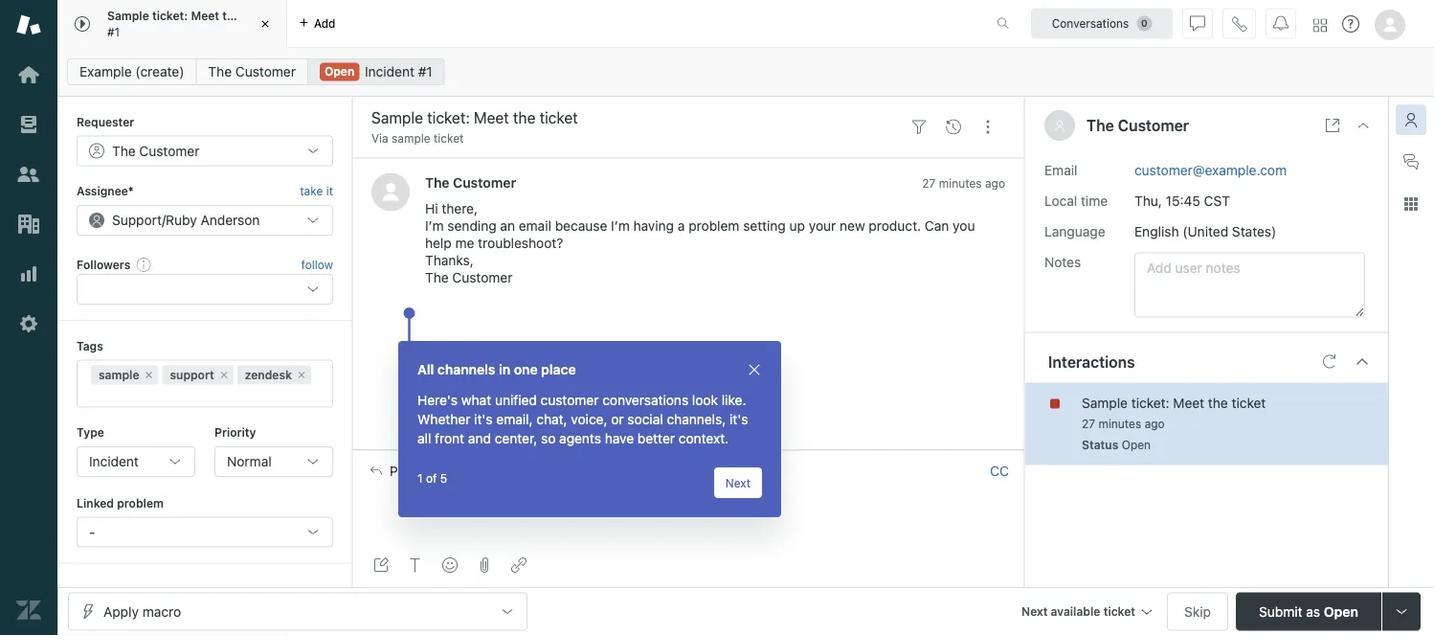 Task type: vqa. For each thing, say whether or not it's contained in the screenshot.
the topmost Sample
yes



Task type: locate. For each thing, give the bounding box(es) containing it.
the customer
[[208, 64, 296, 80], [1087, 116, 1190, 135], [425, 174, 516, 190]]

sample ticket: meet the ticket 27 minutes ago status open
[[1082, 395, 1267, 452]]

channels
[[438, 362, 496, 377]]

customer up "customer@example.com"
[[1119, 116, 1190, 135]]

ticket: for sample ticket: meet the ticket 27 minutes ago status open
[[1132, 395, 1170, 411]]

ticket: inside sample ticket: meet the ticket 27 minutes ago status open
[[1132, 395, 1170, 411]]

1 horizontal spatial it's
[[730, 411, 749, 427]]

0 horizontal spatial i'm
[[425, 218, 444, 234]]

2 horizontal spatial ticket
[[1232, 395, 1267, 411]]

0 vertical spatial minutes
[[939, 176, 982, 190]]

ticket inside sample ticket: meet the ticket #1
[[244, 9, 276, 23]]

1 horizontal spatial sample
[[1082, 395, 1128, 411]]

1 horizontal spatial ago
[[1145, 417, 1165, 431]]

1 horizontal spatial problem
[[689, 218, 740, 234]]

1 horizontal spatial the
[[1209, 395, 1229, 411]]

1 horizontal spatial the customer
[[425, 174, 516, 190]]

email
[[519, 218, 552, 234]]

0 vertical spatial ticket
[[244, 9, 276, 23]]

meet for sample ticket: meet the ticket #1
[[191, 9, 219, 23]]

customer
[[236, 64, 296, 80], [1119, 116, 1190, 135], [453, 174, 516, 190], [453, 270, 513, 285]]

0 vertical spatial meet
[[191, 9, 219, 23]]

because
[[555, 218, 608, 234]]

1 vertical spatial sample
[[1082, 395, 1128, 411]]

an
[[500, 218, 515, 234]]

skip button
[[1168, 592, 1229, 631]]

5
[[440, 471, 448, 485]]

get help image
[[1343, 15, 1360, 33]]

normal
[[227, 454, 272, 469]]

as
[[1307, 603, 1321, 619]]

example
[[80, 64, 132, 80]]

2 vertical spatial ticket
[[1232, 395, 1267, 411]]

whether
[[418, 411, 471, 427]]

the for sample ticket: meet the ticket 27 minutes ago status open
[[1209, 395, 1229, 411]]

type
[[77, 426, 104, 439]]

submit as open
[[1260, 603, 1359, 619]]

ticket: inside sample ticket: meet the ticket #1
[[152, 9, 188, 23]]

sample up #1 at the top left of page
[[107, 9, 149, 23]]

the inside sample ticket: meet the ticket 27 minutes ago status open
[[1209, 395, 1229, 411]]

0 vertical spatial ago
[[986, 176, 1006, 190]]

1 vertical spatial ticket:
[[1132, 395, 1170, 411]]

1 horizontal spatial the customer link
[[425, 174, 516, 190]]

priority
[[215, 426, 256, 439]]

27 minutes ago text field
[[923, 176, 1006, 190]]

the
[[208, 64, 232, 80], [1087, 116, 1115, 135], [425, 174, 450, 190], [425, 270, 449, 285]]

customer inside secondary element
[[236, 64, 296, 80]]

0 vertical spatial problem
[[689, 218, 740, 234]]

draft mode image
[[374, 557, 389, 573]]

1 vertical spatial meet
[[1174, 395, 1205, 411]]

there,
[[442, 201, 478, 216]]

sample up 27 minutes ago text field
[[1082, 395, 1128, 411]]

it's up and
[[474, 411, 493, 427]]

0 horizontal spatial the
[[222, 9, 241, 23]]

one
[[514, 362, 538, 377]]

the down sample ticket: meet the ticket #1
[[208, 64, 232, 80]]

states)
[[1233, 223, 1277, 239]]

incident
[[89, 454, 139, 469]]

problem right "a"
[[689, 218, 740, 234]]

user image
[[1055, 120, 1066, 131], [1056, 121, 1064, 131]]

the down thanks, on the left
[[425, 270, 449, 285]]

1 vertical spatial 27
[[1082, 417, 1096, 431]]

2 horizontal spatial the customer
[[1087, 116, 1190, 135]]

customer context image
[[1404, 112, 1420, 127]]

1 horizontal spatial open
[[1122, 438, 1151, 452]]

voice,
[[571, 411, 608, 427]]

thanks,
[[425, 252, 474, 268]]

and
[[468, 431, 491, 446]]

the customer link down sample ticket: meet the ticket #1
[[196, 58, 308, 85]]

next
[[726, 476, 751, 489]]

meet inside sample ticket: meet the ticket 27 minutes ago status open
[[1174, 395, 1205, 411]]

close image
[[256, 14, 275, 34], [1356, 118, 1372, 133]]

0 vertical spatial open
[[325, 65, 355, 78]]

open inside sample ticket: meet the ticket 27 minutes ago status open
[[1122, 438, 1151, 452]]

tabs tab list
[[57, 0, 977, 48]]

1 horizontal spatial i'm
[[611, 218, 630, 234]]

Subject field
[[368, 106, 899, 129]]

tab
[[57, 0, 287, 48]]

i'm left having
[[611, 218, 630, 234]]

close image
[[747, 362, 762, 377]]

the customer down sample ticket: meet the ticket #1
[[208, 64, 296, 80]]

look
[[692, 392, 718, 408]]

minutes up the you
[[939, 176, 982, 190]]

problem down incident popup button
[[117, 496, 164, 510]]

the customer up 'there,'
[[425, 174, 516, 190]]

cc
[[991, 463, 1009, 478]]

0 vertical spatial close image
[[256, 14, 275, 34]]

sending
[[448, 218, 497, 234]]

add link (cmd k) image
[[512, 557, 527, 573]]

ticket: for sample ticket: meet the ticket #1
[[152, 9, 188, 23]]

sample inside sample ticket: meet the ticket 27 minutes ago status open
[[1082, 395, 1128, 411]]

ticket: up (create)
[[152, 9, 188, 23]]

0 horizontal spatial close image
[[256, 14, 275, 34]]

it's down like. at right
[[730, 411, 749, 427]]

1 vertical spatial open
[[1122, 438, 1151, 452]]

the customer link
[[196, 58, 308, 85], [425, 174, 516, 190]]

hi
[[425, 201, 438, 216]]

all
[[418, 362, 434, 377]]

unified
[[495, 392, 537, 408]]

0 vertical spatial sample
[[107, 9, 149, 23]]

apps image
[[1404, 196, 1420, 212]]

customer inside hi there, i'm sending an email because i'm having a problem setting up your new product. can you help me troubleshoot? thanks, the customer
[[453, 270, 513, 285]]

ticket: up 27 minutes ago text field
[[1132, 395, 1170, 411]]

27 up "can"
[[923, 176, 936, 190]]

new
[[840, 218, 866, 234]]

0 horizontal spatial problem
[[117, 496, 164, 510]]

the inside sample ticket: meet the ticket #1
[[222, 9, 241, 23]]

sample inside sample ticket: meet the ticket #1
[[107, 9, 149, 23]]

1 vertical spatial the customer link
[[425, 174, 516, 190]]

status
[[1082, 438, 1119, 452]]

sample
[[392, 132, 431, 145]]

ticket:
[[152, 9, 188, 23], [1132, 395, 1170, 411]]

ticket inside sample ticket: meet the ticket 27 minutes ago status open
[[1232, 395, 1267, 411]]

sample for sample ticket: meet the ticket #1
[[107, 9, 149, 23]]

via sample ticket
[[372, 132, 464, 145]]

2 vertical spatial open
[[1325, 603, 1359, 619]]

center,
[[495, 431, 538, 446]]

27 up status
[[1082, 417, 1096, 431]]

problem
[[689, 218, 740, 234], [117, 496, 164, 510]]

1 horizontal spatial minutes
[[1099, 417, 1142, 431]]

open inside secondary element
[[325, 65, 355, 78]]

1 vertical spatial close image
[[1356, 118, 1372, 133]]

0 vertical spatial ticket:
[[152, 9, 188, 23]]

0 horizontal spatial ticket
[[244, 9, 276, 23]]

0 horizontal spatial the customer
[[208, 64, 296, 80]]

sample ticket: meet the ticket #1
[[107, 9, 276, 38]]

the customer up thu, at the top right of the page
[[1087, 116, 1190, 135]]

(create)
[[135, 64, 184, 80]]

the customer link inside secondary element
[[196, 58, 308, 85]]

customer@example.com
[[1135, 162, 1288, 178]]

1 horizontal spatial ticket:
[[1132, 395, 1170, 411]]

open
[[325, 65, 355, 78], [1122, 438, 1151, 452], [1325, 603, 1359, 619]]

0 horizontal spatial it's
[[474, 411, 493, 427]]

0 horizontal spatial sample
[[107, 9, 149, 23]]

normal button
[[215, 446, 333, 477]]

0 horizontal spatial open
[[325, 65, 355, 78]]

customer down thanks, on the left
[[453, 270, 513, 285]]

organizations image
[[16, 212, 41, 237]]

place
[[541, 362, 576, 377]]

1 horizontal spatial meet
[[1174, 395, 1205, 411]]

ago
[[986, 176, 1006, 190], [1145, 417, 1165, 431]]

a
[[678, 218, 685, 234]]

sample
[[107, 9, 149, 23], [1082, 395, 1128, 411]]

follow button
[[301, 256, 333, 273]]

minutes up status
[[1099, 417, 1142, 431]]

meet inside sample ticket: meet the ticket #1
[[191, 9, 219, 23]]

0 horizontal spatial the customer link
[[196, 58, 308, 85]]

0 vertical spatial the customer
[[208, 64, 296, 80]]

the
[[222, 9, 241, 23], [1209, 395, 1229, 411]]

get started image
[[16, 62, 41, 87]]

0 vertical spatial the
[[222, 9, 241, 23]]

me
[[455, 235, 475, 251]]

social
[[628, 411, 664, 427]]

email
[[1045, 162, 1078, 178]]

1 horizontal spatial 27
[[1082, 417, 1096, 431]]

1 vertical spatial minutes
[[1099, 417, 1142, 431]]

i'm down the "hi"
[[425, 218, 444, 234]]

0 vertical spatial 27
[[923, 176, 936, 190]]

1 vertical spatial ago
[[1145, 417, 1165, 431]]

ticket
[[244, 9, 276, 23], [434, 132, 464, 145], [1232, 395, 1267, 411]]

2 vertical spatial the customer
[[425, 174, 516, 190]]

local time
[[1045, 193, 1108, 208]]

1 vertical spatial the
[[1209, 395, 1229, 411]]

1 horizontal spatial ticket
[[434, 132, 464, 145]]

like.
[[722, 392, 747, 408]]

1 vertical spatial problem
[[117, 496, 164, 510]]

0 horizontal spatial meet
[[191, 9, 219, 23]]

zendesk products image
[[1314, 19, 1328, 32]]

conversations
[[1052, 17, 1130, 30]]

problem inside hi there, i'm sending an email because i'm having a problem setting up your new product. can you help me troubleshoot? thanks, the customer
[[689, 218, 740, 234]]

secondary element
[[57, 53, 1435, 91]]

0 horizontal spatial ticket:
[[152, 9, 188, 23]]

cst
[[1205, 193, 1231, 208]]

agents
[[560, 431, 601, 446]]

thu, 15:45 cst
[[1135, 193, 1231, 208]]

can
[[925, 218, 950, 234]]

0 vertical spatial the customer link
[[196, 58, 308, 85]]

of
[[426, 471, 437, 485]]

views image
[[16, 112, 41, 137]]

meet
[[191, 9, 219, 23], [1174, 395, 1205, 411]]

0 horizontal spatial ago
[[986, 176, 1006, 190]]

Add user notes text field
[[1135, 252, 1366, 318]]

customer down sample ticket: meet the ticket #1
[[236, 64, 296, 80]]

1 vertical spatial the customer
[[1087, 116, 1190, 135]]

the customer link up 'there,'
[[425, 174, 516, 190]]



Task type: describe. For each thing, give the bounding box(es) containing it.
(united
[[1183, 223, 1229, 239]]

admin image
[[16, 311, 41, 336]]

take it
[[300, 184, 333, 198]]

the up time
[[1087, 116, 1115, 135]]

1 vertical spatial ticket
[[434, 132, 464, 145]]

thu,
[[1135, 193, 1163, 208]]

front
[[435, 431, 465, 446]]

product.
[[869, 218, 922, 234]]

linked
[[77, 496, 114, 510]]

troubleshoot?
[[478, 235, 564, 251]]

notes
[[1045, 254, 1082, 270]]

interactions
[[1049, 353, 1136, 371]]

all
[[418, 431, 431, 446]]

view more details image
[[1326, 118, 1341, 133]]

it
[[326, 184, 333, 198]]

english
[[1135, 223, 1180, 239]]

hi there, i'm sending an email because i'm having a problem setting up your new product. can you help me troubleshoot? thanks, the customer
[[425, 201, 976, 285]]

customer up 'there,'
[[453, 174, 516, 190]]

27 inside sample ticket: meet the ticket 27 minutes ago status open
[[1082, 417, 1096, 431]]

zendesk support image
[[16, 12, 41, 37]]

Public reply composer text field
[[362, 491, 1016, 531]]

1 of 5 next
[[418, 471, 751, 489]]

reporting image
[[16, 262, 41, 286]]

ticket for sample ticket: meet the ticket 27 minutes ago status open
[[1232, 395, 1267, 411]]

have
[[605, 431, 634, 446]]

here's what unified customer conversations look like. whether it's email, chat, voice, or social channels, it's all front and center, so agents have better context.
[[418, 392, 749, 446]]

format text image
[[408, 557, 423, 573]]

2 it's from the left
[[730, 411, 749, 427]]

up
[[790, 218, 806, 234]]

the up the "hi"
[[425, 174, 450, 190]]

channels,
[[667, 411, 726, 427]]

1 i'm from the left
[[425, 218, 444, 234]]

0 horizontal spatial 27
[[923, 176, 936, 190]]

incident button
[[77, 446, 195, 477]]

all channels in one place dialog
[[398, 341, 782, 517]]

add attachment image
[[477, 557, 492, 573]]

or
[[611, 411, 624, 427]]

2 i'm from the left
[[611, 218, 630, 234]]

the for sample ticket: meet the ticket #1
[[222, 9, 241, 23]]

#1
[[107, 25, 120, 38]]

conversations
[[603, 392, 689, 408]]

better
[[638, 431, 675, 446]]

events image
[[946, 119, 962, 135]]

the customer inside secondary element
[[208, 64, 296, 80]]

skip
[[1185, 603, 1212, 619]]

insert emojis image
[[443, 557, 458, 573]]

the inside hi there, i'm sending an email because i'm having a problem setting up your new product. can you help me troubleshoot? thanks, the customer
[[425, 270, 449, 285]]

customers image
[[16, 162, 41, 187]]

example (create) button
[[67, 58, 197, 85]]

submit
[[1260, 603, 1303, 619]]

main element
[[0, 0, 57, 635]]

2 horizontal spatial open
[[1325, 603, 1359, 619]]

via
[[372, 132, 389, 145]]

zendesk image
[[16, 598, 41, 623]]

cc button
[[990, 462, 1010, 479]]

follow
[[301, 258, 333, 271]]

next button
[[714, 467, 762, 498]]

take
[[300, 184, 323, 198]]

here's
[[418, 392, 458, 408]]

setting
[[744, 218, 786, 234]]

local
[[1045, 193, 1078, 208]]

time
[[1081, 193, 1108, 208]]

customer
[[541, 392, 599, 408]]

tab containing sample ticket: meet the ticket
[[57, 0, 287, 48]]

27 minutes ago
[[923, 176, 1006, 190]]

english (united states)
[[1135, 223, 1277, 239]]

minutes inside sample ticket: meet the ticket 27 minutes ago status open
[[1099, 417, 1142, 431]]

context.
[[679, 431, 729, 446]]

ago inside sample ticket: meet the ticket 27 minutes ago status open
[[1145, 417, 1165, 431]]

so
[[541, 431, 556, 446]]

chat,
[[537, 411, 568, 427]]

linked problem
[[77, 496, 164, 510]]

having
[[634, 218, 674, 234]]

close image inside tab
[[256, 14, 275, 34]]

0 horizontal spatial minutes
[[939, 176, 982, 190]]

you
[[953, 218, 976, 234]]

avatar image
[[372, 173, 410, 211]]

27 minutes ago text field
[[1082, 417, 1165, 431]]

help
[[425, 235, 452, 251]]

open link
[[307, 58, 445, 85]]

language
[[1045, 223, 1106, 239]]

take it button
[[300, 181, 333, 201]]

all channels in one place
[[418, 362, 576, 377]]

1 it's from the left
[[474, 411, 493, 427]]

email,
[[497, 411, 533, 427]]

what
[[462, 392, 492, 408]]

ticket for sample ticket: meet the ticket #1
[[244, 9, 276, 23]]

your
[[809, 218, 837, 234]]

example (create)
[[80, 64, 184, 80]]

1
[[418, 471, 423, 485]]

sample for sample ticket: meet the ticket 27 minutes ago status open
[[1082, 395, 1128, 411]]

meet for sample ticket: meet the ticket 27 minutes ago status open
[[1174, 395, 1205, 411]]

the inside secondary element
[[208, 64, 232, 80]]

1 horizontal spatial close image
[[1356, 118, 1372, 133]]



